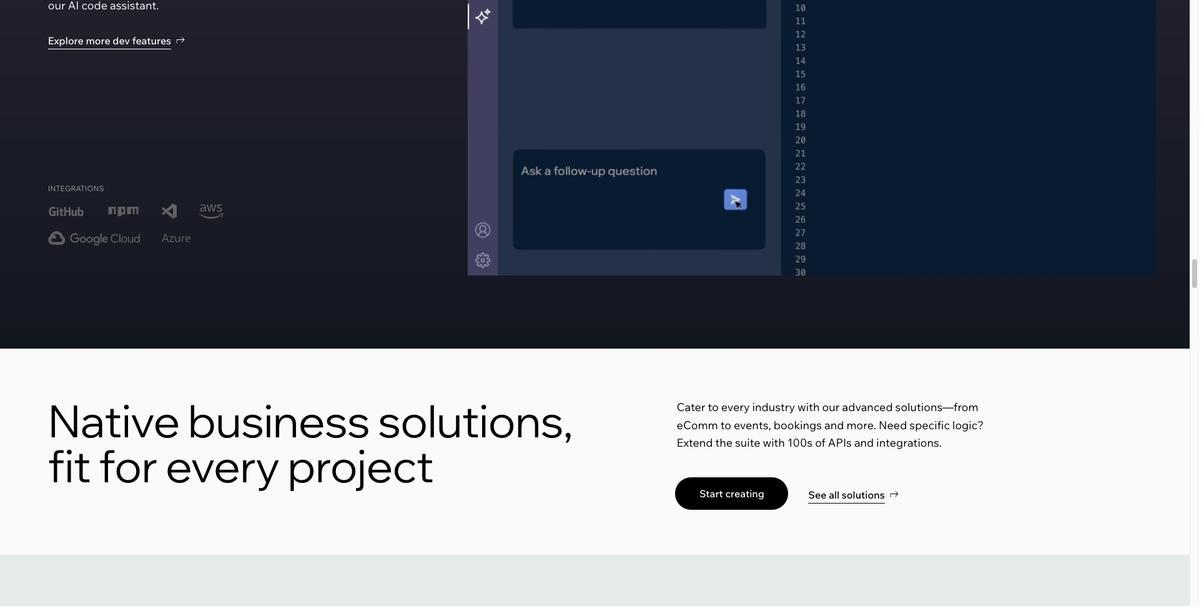Task type: locate. For each thing, give the bounding box(es) containing it.
and
[[825, 418, 845, 432], [855, 436, 875, 450]]

bookings
[[774, 418, 822, 432]]

to
[[708, 400, 719, 415], [721, 418, 732, 432]]

native
[[48, 393, 180, 449]]

need
[[879, 418, 908, 432]]

explore more dev features
[[48, 34, 171, 47]]

cater
[[677, 400, 706, 415]]

and down our
[[825, 418, 845, 432]]

1 vertical spatial with
[[763, 436, 785, 450]]

extend
[[677, 436, 713, 450]]

solutions
[[842, 489, 885, 501]]

industry
[[753, 400, 796, 415]]

with up bookings
[[798, 400, 820, 415]]

every
[[722, 400, 750, 415], [166, 437, 279, 494]]

0 vertical spatial and
[[825, 418, 845, 432]]

start
[[700, 487, 724, 500]]

logic?
[[953, 418, 984, 432]]

2 npm logo image from the left
[[108, 207, 138, 216]]

0 horizontal spatial every
[[166, 437, 279, 494]]

events,
[[734, 418, 772, 432]]

2 github logo image from the left
[[49, 207, 83, 216]]

1 vertical spatial to
[[721, 418, 732, 432]]

ecomm
[[677, 418, 719, 432]]

solutions—from
[[896, 400, 979, 415]]

1 horizontal spatial every
[[722, 400, 750, 415]]

100s
[[788, 436, 813, 450]]

with
[[798, 400, 820, 415], [763, 436, 785, 450]]

1 horizontal spatial with
[[798, 400, 820, 415]]

azure logo image
[[162, 234, 191, 243], [162, 234, 191, 243]]

1 vertical spatial every
[[166, 437, 279, 494]]

0 horizontal spatial to
[[708, 400, 719, 415]]

0 vertical spatial to
[[708, 400, 719, 415]]

integrations
[[48, 184, 104, 193]]

visual studio logo image
[[162, 204, 177, 219], [162, 204, 177, 219]]

solutions,
[[378, 393, 573, 449]]

npm logo image
[[106, 207, 140, 216], [108, 207, 138, 216]]

native business solutions, fit for every project
[[48, 393, 573, 494]]

1 horizontal spatial to
[[721, 418, 732, 432]]

to right the cater
[[708, 400, 719, 415]]

and down "more."
[[855, 436, 875, 450]]

fit
[[48, 437, 91, 494]]

the wix ai code assistant generating code that adds a 24 hour countdown timer that counts seconds, minutes and hours. the code is then ready to insert into the site. element
[[468, 0, 1157, 275]]

google cloud logo image
[[48, 231, 140, 246], [48, 231, 140, 246]]

github logo image
[[48, 207, 84, 216], [49, 207, 83, 216]]

for
[[99, 437, 157, 494]]

0 vertical spatial every
[[722, 400, 750, 415]]

0 horizontal spatial and
[[825, 418, 845, 432]]

integrations.
[[877, 436, 943, 450]]

1 horizontal spatial and
[[855, 436, 875, 450]]

with left 100s
[[763, 436, 785, 450]]

to up the
[[721, 418, 732, 432]]

of
[[816, 436, 826, 450]]

explore more dev features link
[[48, 30, 185, 50]]



Task type: vqa. For each thing, say whether or not it's contained in the screenshot.
creating
yes



Task type: describe. For each thing, give the bounding box(es) containing it.
our
[[823, 400, 840, 415]]

0 vertical spatial with
[[798, 400, 820, 415]]

suite
[[736, 436, 761, 450]]

more
[[86, 34, 110, 47]]

1 npm logo image from the left
[[106, 207, 140, 216]]

the
[[716, 436, 733, 450]]

start creating link
[[676, 477, 789, 510]]

see
[[809, 489, 827, 501]]

advanced
[[843, 400, 893, 415]]

creating
[[726, 487, 765, 500]]

start creating
[[700, 487, 765, 500]]

every inside native business solutions, fit for every project
[[166, 437, 279, 494]]

more.
[[847, 418, 877, 432]]

dev
[[113, 34, 130, 47]]

project
[[288, 437, 434, 494]]

all
[[829, 489, 840, 501]]

see all solutions
[[809, 489, 885, 501]]

cater to every industry with our advanced solutions—from ecomm to events, bookings and more. need specific logic? extend the suite with 100s of apis and integrations.
[[677, 400, 984, 450]]

every inside cater to every industry with our advanced solutions—from ecomm to events, bookings and more. need specific logic? extend the suite with 100s of apis and integrations.
[[722, 400, 750, 415]]

aws logo image
[[199, 204, 224, 218]]

features
[[132, 34, 171, 47]]

1 vertical spatial and
[[855, 436, 875, 450]]

specific
[[910, 418, 951, 432]]

1 github logo image from the left
[[48, 207, 84, 216]]

see all solutions link
[[809, 485, 899, 505]]

explore
[[48, 34, 84, 47]]

0 horizontal spatial with
[[763, 436, 785, 450]]

apis
[[829, 436, 852, 450]]

business
[[188, 393, 370, 449]]



